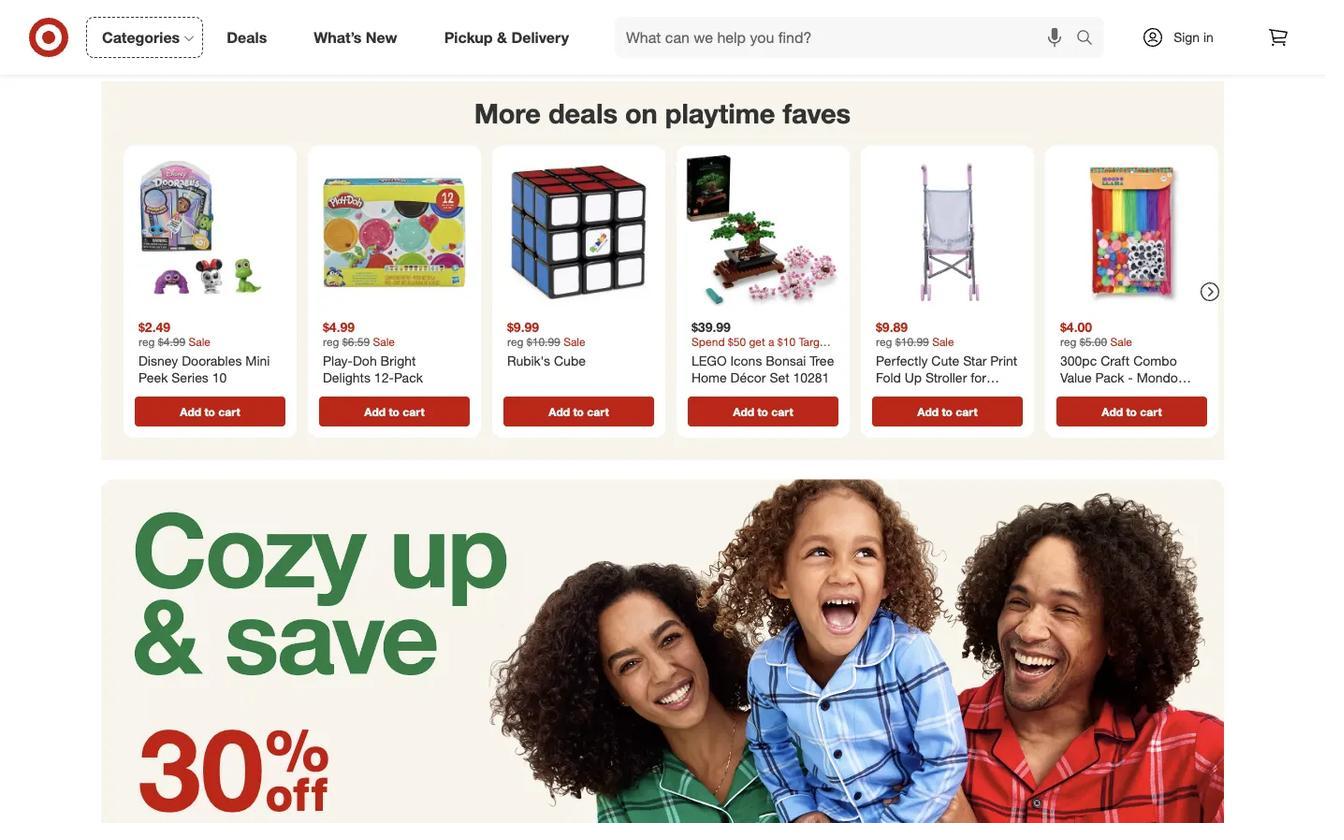 Task type: describe. For each thing, give the bounding box(es) containing it.
add to cart for play-doh bright delights 12-pack
[[364, 405, 425, 419]]

&
[[497, 28, 507, 46]]

cute
[[932, 353, 960, 370]]

more deals on playtime faves
[[474, 97, 851, 130]]

doorables
[[182, 353, 242, 370]]

lego icons bonsai tree home décor set 10281
[[692, 353, 834, 386]]

$4.99 inside $4.99 reg $6.59 sale play-doh bright delights 12-pack
[[323, 319, 355, 336]]

add for rubik's cube
[[549, 405, 570, 419]]

12-
[[374, 370, 394, 386]]

playtime
[[665, 97, 776, 130]]

to for rubik's cube
[[573, 405, 584, 419]]

disney doorables mini peek series 10 image
[[131, 153, 289, 312]]

doll
[[910, 386, 933, 402]]

pickup & delivery link
[[428, 17, 593, 58]]

disney
[[139, 353, 178, 370]]

pickup
[[444, 28, 493, 46]]

series
[[172, 370, 209, 386]]

add to cart button for disney doorables mini peek series 10
[[135, 397, 286, 427]]

mondo
[[1137, 370, 1179, 386]]

add to cart button for 300pc craft combo value pack - mondo llama™
[[1057, 397, 1208, 427]]

lego
[[692, 353, 727, 370]]

search
[[1068, 30, 1113, 48]]

add to cart for 300pc craft combo value pack - mondo llama™
[[1102, 405, 1162, 419]]

add to cart button for play-doh bright delights 12-pack
[[319, 397, 470, 427]]

delights
[[323, 370, 371, 386]]

$9.99
[[507, 319, 539, 336]]

$2.49 reg $4.99 sale disney doorables mini peek series 10
[[139, 319, 270, 386]]

sale for cute
[[933, 336, 955, 350]]

print
[[991, 353, 1018, 370]]

cart for lego icons bonsai tree home décor set 10281
[[772, 405, 794, 419]]

sign in
[[1174, 29, 1214, 45]]

$4.99 reg $6.59 sale play-doh bright delights 12-pack
[[323, 319, 423, 386]]

to for lego icons bonsai tree home décor set 10281
[[758, 405, 769, 419]]

10281
[[793, 370, 830, 386]]

$10.99 for $9.99
[[527, 336, 561, 350]]

icons
[[731, 353, 762, 370]]

sale for cube
[[564, 336, 586, 350]]

perfectly
[[876, 353, 928, 370]]

sign in link
[[1126, 17, 1243, 58]]

what's new link
[[298, 17, 421, 58]]

sale for craft
[[1111, 336, 1133, 350]]

reg for $9.89
[[876, 336, 893, 350]]

$9.89 reg $10.99 sale perfectly cute star print fold up stroller for baby doll
[[876, 319, 1018, 402]]

deals link
[[211, 17, 290, 58]]

300pc craft combo value pack - mondo llama™ image
[[1053, 153, 1211, 312]]

mini
[[246, 353, 270, 370]]

categories link
[[86, 17, 203, 58]]

to for disney doorables mini peek series 10
[[204, 405, 215, 419]]

up
[[905, 370, 922, 386]]

deals
[[227, 28, 267, 46]]

cart for play-doh bright delights 12-pack
[[403, 405, 425, 419]]

add to cart button for lego icons bonsai tree home décor set 10281
[[688, 397, 839, 427]]

cart for 300pc craft combo value pack - mondo llama™
[[1141, 405, 1162, 419]]

home
[[692, 370, 727, 386]]

add for play-doh bright delights 12-pack
[[364, 405, 386, 419]]

cozy up & save image
[[101, 480, 1225, 824]]

play-
[[323, 353, 353, 370]]

cube
[[554, 353, 586, 370]]

rubik's
[[507, 353, 551, 370]]

combo
[[1134, 353, 1177, 370]]

tree
[[810, 353, 834, 370]]

$9.89
[[876, 319, 908, 336]]

$39.99
[[692, 319, 731, 336]]

$5.00
[[1080, 336, 1108, 350]]

sale for doorables
[[189, 336, 211, 350]]

300pc
[[1061, 353, 1098, 370]]

add to cart button for perfectly cute star print fold up stroller for baby doll
[[873, 397, 1023, 427]]

reg for $4.00
[[1061, 336, 1077, 350]]

$6.59
[[343, 336, 370, 350]]

value
[[1061, 370, 1092, 386]]

$10.99 for $9.89
[[896, 336, 929, 350]]

carousel region
[[101, 82, 1225, 480]]

to for 300pc craft combo value pack - mondo llama™
[[1127, 405, 1137, 419]]

bonsai
[[766, 353, 806, 370]]

reg for $9.99
[[507, 336, 524, 350]]

add to cart for perfectly cute star print fold up stroller for baby doll
[[918, 405, 978, 419]]

reg for $2.49
[[139, 336, 155, 350]]



Task type: vqa. For each thing, say whether or not it's contained in the screenshot.
playtime
yes



Task type: locate. For each thing, give the bounding box(es) containing it.
add to cart down the doll at the right of the page
[[918, 405, 978, 419]]

doh
[[353, 353, 377, 370]]

more
[[474, 97, 541, 130]]

to down décor
[[758, 405, 769, 419]]

6 to from the left
[[1127, 405, 1137, 419]]

star
[[964, 353, 987, 370]]

what's
[[314, 28, 362, 46]]

to down the 10
[[204, 405, 215, 419]]

to
[[204, 405, 215, 419], [389, 405, 400, 419], [573, 405, 584, 419], [758, 405, 769, 419], [942, 405, 953, 419], [1127, 405, 1137, 419]]

5 sale from the left
[[1111, 336, 1133, 350]]

sale inside $4.99 reg $6.59 sale play-doh bright delights 12-pack
[[373, 336, 395, 350]]

add to cart button
[[135, 397, 286, 427], [319, 397, 470, 427], [504, 397, 654, 427], [688, 397, 839, 427], [873, 397, 1023, 427], [1057, 397, 1208, 427]]

set
[[770, 370, 790, 386]]

add to cart down cube
[[549, 405, 609, 419]]

$4.00
[[1061, 319, 1093, 336]]

pack right doh
[[394, 370, 423, 386]]

add to cart
[[180, 405, 240, 419], [364, 405, 425, 419], [549, 405, 609, 419], [733, 405, 794, 419], [918, 405, 978, 419], [1102, 405, 1162, 419]]

in
[[1204, 29, 1214, 45]]

sale up cube
[[564, 336, 586, 350]]

reg up perfectly
[[876, 336, 893, 350]]

-
[[1128, 370, 1134, 386]]

$10.99 inside the $9.89 reg $10.99 sale perfectly cute star print fold up stroller for baby doll
[[896, 336, 929, 350]]

3 to from the left
[[573, 405, 584, 419]]

décor
[[731, 370, 766, 386]]

0 horizontal spatial pack
[[394, 370, 423, 386]]

1 horizontal spatial $4.99
[[323, 319, 355, 336]]

add to cart button down 12-
[[319, 397, 470, 427]]

pickup & delivery
[[444, 28, 569, 46]]

reg inside '$2.49 reg $4.99 sale disney doorables mini peek series 10'
[[139, 336, 155, 350]]

add to cart down décor
[[733, 405, 794, 419]]

to down 12-
[[389, 405, 400, 419]]

2 $10.99 from the left
[[896, 336, 929, 350]]

10
[[212, 370, 227, 386]]

add to cart button down cube
[[504, 397, 654, 427]]

3 add to cart button from the left
[[504, 397, 654, 427]]

add
[[180, 405, 201, 419], [364, 405, 386, 419], [549, 405, 570, 419], [733, 405, 755, 419], [918, 405, 939, 419], [1102, 405, 1124, 419]]

add to cart for disney doorables mini peek series 10
[[180, 405, 240, 419]]

add down décor
[[733, 405, 755, 419]]

3 reg from the left
[[507, 336, 524, 350]]

0 horizontal spatial $4.99
[[158, 336, 185, 350]]

4 reg from the left
[[876, 336, 893, 350]]

for
[[971, 370, 987, 386]]

5 add to cart button from the left
[[873, 397, 1023, 427]]

on
[[625, 97, 658, 130]]

add to cart button for rubik's cube
[[504, 397, 654, 427]]

rubik's cube image
[[500, 153, 658, 312]]

1 add from the left
[[180, 405, 201, 419]]

1 horizontal spatial pack
[[1096, 370, 1125, 386]]

llama™
[[1061, 386, 1103, 402]]

add to cart button down stroller
[[873, 397, 1023, 427]]

What can we help you find? suggestions appear below search field
[[615, 17, 1081, 58]]

add to cart button down -
[[1057, 397, 1208, 427]]

2 sale from the left
[[373, 336, 395, 350]]

$10.99 up rubik's
[[527, 336, 561, 350]]

bright
[[381, 353, 416, 370]]

$4.99
[[323, 319, 355, 336], [158, 336, 185, 350]]

4 add to cart button from the left
[[688, 397, 839, 427]]

sale
[[189, 336, 211, 350], [373, 336, 395, 350], [564, 336, 586, 350], [933, 336, 955, 350], [1111, 336, 1133, 350]]

add down cube
[[549, 405, 570, 419]]

$4.00 reg $5.00 sale 300pc craft combo value pack - mondo llama™
[[1061, 319, 1179, 402]]

1 sale from the left
[[189, 336, 211, 350]]

reg inside $4.99 reg $6.59 sale play-doh bright delights 12-pack
[[323, 336, 339, 350]]

1 add to cart button from the left
[[135, 397, 286, 427]]

stroller
[[926, 370, 967, 386]]

sale up the bright
[[373, 336, 395, 350]]

pack inside $4.00 reg $5.00 sale 300pc craft combo value pack - mondo llama™
[[1096, 370, 1125, 386]]

sale for doh
[[373, 336, 395, 350]]

cart
[[218, 405, 240, 419], [403, 405, 425, 419], [587, 405, 609, 419], [772, 405, 794, 419], [956, 405, 978, 419], [1141, 405, 1162, 419]]

baby
[[876, 386, 906, 402]]

pack left -
[[1096, 370, 1125, 386]]

add to cart down 12-
[[364, 405, 425, 419]]

perfectly cute star print fold up stroller for baby doll image
[[869, 153, 1027, 312]]

to down cube
[[573, 405, 584, 419]]

1 $10.99 from the left
[[527, 336, 561, 350]]

sale inside $9.99 reg $10.99 sale rubik's cube
[[564, 336, 586, 350]]

2 reg from the left
[[323, 336, 339, 350]]

what's new
[[314, 28, 398, 46]]

add to cart button down the 10
[[135, 397, 286, 427]]

1 pack from the left
[[394, 370, 423, 386]]

sale up doorables
[[189, 336, 211, 350]]

3 cart from the left
[[587, 405, 609, 419]]

0 horizontal spatial $10.99
[[527, 336, 561, 350]]

fold
[[876, 370, 901, 386]]

add for disney doorables mini peek series 10
[[180, 405, 201, 419]]

add to cart down -
[[1102, 405, 1162, 419]]

add for 300pc craft combo value pack - mondo llama™
[[1102, 405, 1124, 419]]

$10.99 inside $9.99 reg $10.99 sale rubik's cube
[[527, 336, 561, 350]]

cart for disney doorables mini peek series 10
[[218, 405, 240, 419]]

$2.49
[[139, 319, 170, 336]]

2 add to cart button from the left
[[319, 397, 470, 427]]

$10.99
[[527, 336, 561, 350], [896, 336, 929, 350]]

5 reg from the left
[[1061, 336, 1077, 350]]

craft
[[1101, 353, 1130, 370]]

$4.99 up disney
[[158, 336, 185, 350]]

1 horizontal spatial $10.99
[[896, 336, 929, 350]]

peek
[[139, 370, 168, 386]]

sale inside $4.00 reg $5.00 sale 300pc craft combo value pack - mondo llama™
[[1111, 336, 1133, 350]]

4 cart from the left
[[772, 405, 794, 419]]

5 to from the left
[[942, 405, 953, 419]]

reg inside the $9.89 reg $10.99 sale perfectly cute star print fold up stroller for baby doll
[[876, 336, 893, 350]]

add to cart for lego icons bonsai tree home décor set 10281
[[733, 405, 794, 419]]

pack inside $4.99 reg $6.59 sale play-doh bright delights 12-pack
[[394, 370, 423, 386]]

1 reg from the left
[[139, 336, 155, 350]]

6 cart from the left
[[1141, 405, 1162, 419]]

4 add to cart from the left
[[733, 405, 794, 419]]

add to cart button down décor
[[688, 397, 839, 427]]

$4.99 inside '$2.49 reg $4.99 sale disney doorables mini peek series 10'
[[158, 336, 185, 350]]

3 sale from the left
[[564, 336, 586, 350]]

1 to from the left
[[204, 405, 215, 419]]

reg up play-
[[323, 336, 339, 350]]

lego icons bonsai tree home décor set 10281 image
[[684, 153, 843, 312]]

2 add to cart from the left
[[364, 405, 425, 419]]

reg up rubik's
[[507, 336, 524, 350]]

1 add to cart from the left
[[180, 405, 240, 419]]

to for play-doh bright delights 12-pack
[[389, 405, 400, 419]]

5 add to cart from the left
[[918, 405, 978, 419]]

add down the doll at the right of the page
[[918, 405, 939, 419]]

sale up cute
[[933, 336, 955, 350]]

6 add from the left
[[1102, 405, 1124, 419]]

to down stroller
[[942, 405, 953, 419]]

$4.99 up play-
[[323, 319, 355, 336]]

add down 12-
[[364, 405, 386, 419]]

play-doh bright delights 12-pack image
[[315, 153, 474, 312]]

sale inside the $9.89 reg $10.99 sale perfectly cute star print fold up stroller for baby doll
[[933, 336, 955, 350]]

4 add from the left
[[733, 405, 755, 419]]

categories
[[102, 28, 180, 46]]

2 cart from the left
[[403, 405, 425, 419]]

4 to from the left
[[758, 405, 769, 419]]

search button
[[1068, 17, 1113, 62]]

add for perfectly cute star print fold up stroller for baby doll
[[918, 405, 939, 419]]

2 add from the left
[[364, 405, 386, 419]]

reg inside $4.00 reg $5.00 sale 300pc craft combo value pack - mondo llama™
[[1061, 336, 1077, 350]]

reg up 300pc
[[1061, 336, 1077, 350]]

reg up disney
[[139, 336, 155, 350]]

new
[[366, 28, 398, 46]]

to down -
[[1127, 405, 1137, 419]]

add to cart down the 10
[[180, 405, 240, 419]]

pack
[[394, 370, 423, 386], [1096, 370, 1125, 386]]

add down llama™
[[1102, 405, 1124, 419]]

6 add to cart from the left
[[1102, 405, 1162, 419]]

cart for rubik's cube
[[587, 405, 609, 419]]

add down series
[[180, 405, 201, 419]]

add to cart for rubik's cube
[[549, 405, 609, 419]]

reg for $4.99
[[323, 336, 339, 350]]

$9.99 reg $10.99 sale rubik's cube
[[507, 319, 586, 370]]

cart for perfectly cute star print fold up stroller for baby doll
[[956, 405, 978, 419]]

delivery
[[512, 28, 569, 46]]

deals
[[549, 97, 618, 130]]

1 cart from the left
[[218, 405, 240, 419]]

6 add to cart button from the left
[[1057, 397, 1208, 427]]

$10.99 up perfectly
[[896, 336, 929, 350]]

add for lego icons bonsai tree home décor set 10281
[[733, 405, 755, 419]]

to for perfectly cute star print fold up stroller for baby doll
[[942, 405, 953, 419]]

faves
[[783, 97, 851, 130]]

reg
[[139, 336, 155, 350], [323, 336, 339, 350], [507, 336, 524, 350], [876, 336, 893, 350], [1061, 336, 1077, 350]]

sale inside '$2.49 reg $4.99 sale disney doorables mini peek series 10'
[[189, 336, 211, 350]]

reg inside $9.99 reg $10.99 sale rubik's cube
[[507, 336, 524, 350]]

sign
[[1174, 29, 1200, 45]]

5 cart from the left
[[956, 405, 978, 419]]

4 sale from the left
[[933, 336, 955, 350]]

2 to from the left
[[389, 405, 400, 419]]

5 add from the left
[[918, 405, 939, 419]]

3 add from the left
[[549, 405, 570, 419]]

3 add to cart from the left
[[549, 405, 609, 419]]

sale up craft
[[1111, 336, 1133, 350]]

2 pack from the left
[[1096, 370, 1125, 386]]



